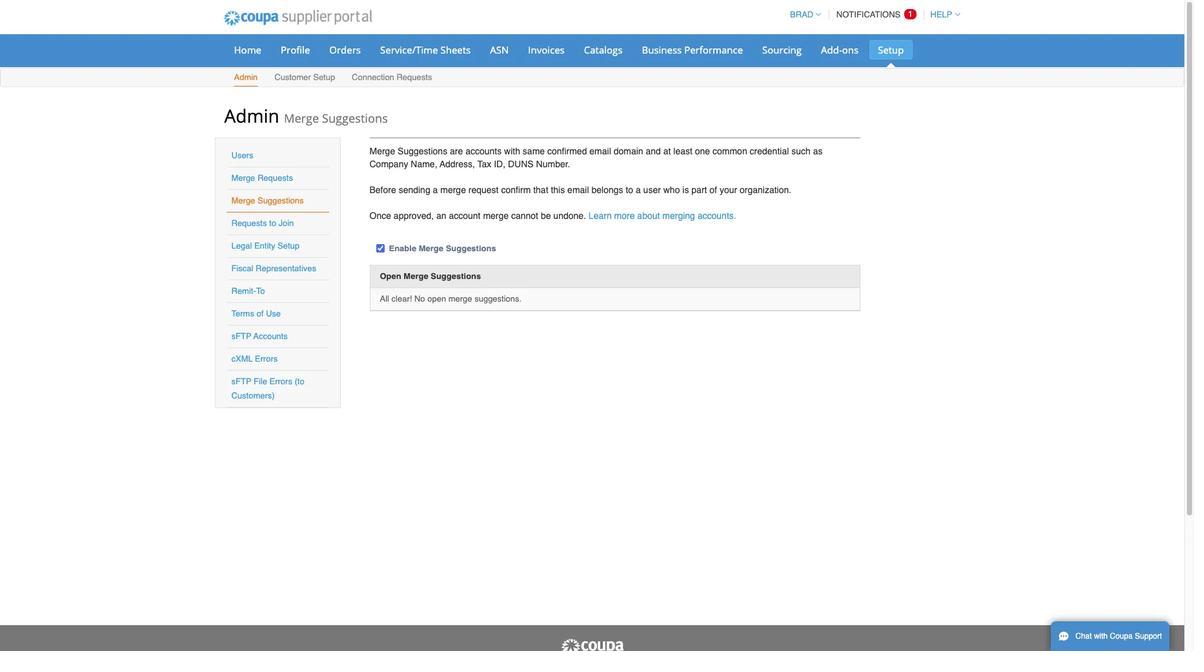 Task type: locate. For each thing, give the bounding box(es) containing it.
email right this at top left
[[568, 185, 589, 195]]

account
[[449, 211, 481, 221]]

requests for connection requests
[[397, 72, 432, 82]]

1 horizontal spatial email
[[590, 146, 612, 156]]

2 sftp from the top
[[232, 377, 252, 386]]

0 vertical spatial email
[[590, 146, 612, 156]]

admin for admin
[[234, 72, 258, 82]]

belongs
[[592, 185, 624, 195]]

1 vertical spatial sftp
[[232, 377, 252, 386]]

suggestions up join
[[258, 196, 304, 205]]

suggestions down connection
[[322, 110, 388, 126]]

to right belongs
[[626, 185, 634, 195]]

to
[[256, 286, 265, 296]]

merge down 'address,'
[[441, 185, 466, 195]]

performance
[[685, 43, 743, 56]]

sftp inside sftp file errors (to customers)
[[232, 377, 252, 386]]

connection requests link
[[351, 70, 433, 87]]

0 vertical spatial admin
[[234, 72, 258, 82]]

merge suggestions
[[232, 196, 304, 205]]

merge down customer setup link
[[284, 110, 319, 126]]

merge requests
[[232, 173, 293, 183]]

0 horizontal spatial email
[[568, 185, 589, 195]]

as
[[814, 146, 823, 156]]

1 vertical spatial setup
[[313, 72, 335, 82]]

0 horizontal spatial of
[[257, 309, 264, 318]]

of left use
[[257, 309, 264, 318]]

0 horizontal spatial to
[[269, 218, 276, 228]]

merge suggestions are accounts with same confirmed email domain and at least one common credential such as company name, address, tax id, duns number.
[[370, 146, 823, 169]]

service/time sheets
[[380, 43, 471, 56]]

entity
[[254, 241, 275, 251]]

least
[[674, 146, 693, 156]]

errors down accounts
[[255, 354, 278, 364]]

ons
[[843, 43, 859, 56]]

1 vertical spatial email
[[568, 185, 589, 195]]

brad
[[791, 10, 814, 19]]

merge right open
[[449, 294, 473, 304]]

1 sftp from the top
[[232, 331, 252, 341]]

a
[[433, 185, 438, 195], [636, 185, 641, 195]]

2 vertical spatial setup
[[278, 241, 300, 251]]

cannot
[[512, 211, 539, 221]]

same
[[523, 146, 545, 156]]

0 vertical spatial sftp
[[232, 331, 252, 341]]

profile link
[[273, 40, 319, 59]]

1 a from the left
[[433, 185, 438, 195]]

of right part
[[710, 185, 718, 195]]

merge
[[284, 110, 319, 126], [370, 146, 395, 156], [232, 173, 255, 183], [232, 196, 255, 205], [419, 243, 444, 253], [404, 271, 429, 281]]

suggestions inside admin merge suggestions
[[322, 110, 388, 126]]

1 horizontal spatial with
[[1095, 632, 1109, 641]]

help
[[931, 10, 953, 19]]

name,
[[411, 159, 438, 169]]

address,
[[440, 159, 475, 169]]

0 horizontal spatial a
[[433, 185, 438, 195]]

suggestions up name,
[[398, 146, 448, 156]]

0 horizontal spatial setup
[[278, 241, 300, 251]]

requests up legal
[[232, 218, 267, 228]]

coupa supplier portal image
[[215, 2, 381, 34], [560, 638, 625, 651]]

remit-to link
[[232, 286, 265, 296]]

suggestions inside the merge suggestions are accounts with same confirmed email domain and at least one common credential such as company name, address, tax id, duns number.
[[398, 146, 448, 156]]

setup down join
[[278, 241, 300, 251]]

1 horizontal spatial setup
[[313, 72, 335, 82]]

asn
[[490, 43, 509, 56]]

1 vertical spatial admin
[[224, 103, 279, 128]]

setup
[[879, 43, 905, 56], [313, 72, 335, 82], [278, 241, 300, 251]]

sending
[[399, 185, 431, 195]]

an
[[437, 211, 447, 221]]

customer setup
[[275, 72, 335, 82]]

merge inside admin merge suggestions
[[284, 110, 319, 126]]

chat with coupa support button
[[1051, 621, 1171, 651]]

1 vertical spatial merge
[[483, 211, 509, 221]]

approved,
[[394, 211, 434, 221]]

home link
[[226, 40, 270, 59]]

enable merge suggestions
[[389, 243, 496, 253]]

before sending a merge request confirm that this email belongs to a user who is part of your organization.
[[370, 185, 792, 195]]

1
[[909, 9, 913, 19]]

0 horizontal spatial coupa supplier portal image
[[215, 2, 381, 34]]

sftp accounts
[[232, 331, 288, 341]]

merge for open
[[449, 294, 473, 304]]

learn
[[589, 211, 612, 221]]

customers)
[[232, 391, 275, 400]]

remit-to
[[232, 286, 265, 296]]

1 vertical spatial requests
[[258, 173, 293, 183]]

a left "user"
[[636, 185, 641, 195]]

orders link
[[321, 40, 369, 59]]

duns
[[508, 159, 534, 169]]

of
[[710, 185, 718, 195], [257, 309, 264, 318]]

add-
[[822, 43, 843, 56]]

invoices
[[529, 43, 565, 56]]

requests up merge suggestions
[[258, 173, 293, 183]]

add-ons link
[[813, 40, 868, 59]]

admin down home "link"
[[234, 72, 258, 82]]

navigation
[[785, 2, 961, 27]]

accounts
[[254, 331, 288, 341]]

suggestions
[[322, 110, 388, 126], [398, 146, 448, 156], [258, 196, 304, 205], [446, 243, 496, 253], [431, 271, 481, 281]]

merge up company
[[370, 146, 395, 156]]

to
[[626, 185, 634, 195], [269, 218, 276, 228]]

connection requests
[[352, 72, 432, 82]]

setup down 'notifications 1'
[[879, 43, 905, 56]]

email left domain
[[590, 146, 612, 156]]

id,
[[494, 159, 506, 169]]

0 vertical spatial with
[[504, 146, 521, 156]]

setup right customer
[[313, 72, 335, 82]]

0 vertical spatial errors
[[255, 354, 278, 364]]

1 vertical spatial errors
[[270, 377, 293, 386]]

0 vertical spatial to
[[626, 185, 634, 195]]

a right the sending in the top of the page
[[433, 185, 438, 195]]

1 vertical spatial coupa supplier portal image
[[560, 638, 625, 651]]

admin
[[234, 72, 258, 82], [224, 103, 279, 128]]

credential
[[750, 146, 789, 156]]

sheets
[[441, 43, 471, 56]]

1 vertical spatial to
[[269, 218, 276, 228]]

be
[[541, 211, 551, 221]]

enable
[[389, 243, 417, 253]]

sftp up cxml
[[232, 331, 252, 341]]

no
[[415, 294, 425, 304]]

1 horizontal spatial coupa supplier portal image
[[560, 638, 625, 651]]

suggestions up all clear! no open merge suggestions.
[[431, 271, 481, 281]]

terms of use link
[[232, 309, 281, 318]]

None checkbox
[[376, 244, 385, 253]]

business performance
[[642, 43, 743, 56]]

2 vertical spatial merge
[[449, 294, 473, 304]]

to left join
[[269, 218, 276, 228]]

2 horizontal spatial setup
[[879, 43, 905, 56]]

merge suggestions link
[[232, 196, 304, 205]]

admin down admin link
[[224, 103, 279, 128]]

1 horizontal spatial a
[[636, 185, 641, 195]]

with right chat
[[1095, 632, 1109, 641]]

requests
[[397, 72, 432, 82], [258, 173, 293, 183], [232, 218, 267, 228]]

0 vertical spatial requests
[[397, 72, 432, 82]]

chat with coupa support
[[1076, 632, 1163, 641]]

1 vertical spatial with
[[1095, 632, 1109, 641]]

cxml
[[232, 354, 253, 364]]

sftp
[[232, 331, 252, 341], [232, 377, 252, 386]]

sftp up customers)
[[232, 377, 252, 386]]

0 vertical spatial merge
[[441, 185, 466, 195]]

catalogs
[[584, 43, 623, 56]]

with up duns
[[504, 146, 521, 156]]

0 horizontal spatial with
[[504, 146, 521, 156]]

with
[[504, 146, 521, 156], [1095, 632, 1109, 641]]

organization.
[[740, 185, 792, 195]]

suggestions down account
[[446, 243, 496, 253]]

1 horizontal spatial of
[[710, 185, 718, 195]]

help link
[[925, 10, 961, 19]]

merge down request at left top
[[483, 211, 509, 221]]

suggestions for enable
[[446, 243, 496, 253]]

merge
[[441, 185, 466, 195], [483, 211, 509, 221], [449, 294, 473, 304]]

this
[[551, 185, 565, 195]]

requests down 'service/time'
[[397, 72, 432, 82]]

errors left (to
[[270, 377, 293, 386]]



Task type: vqa. For each thing, say whether or not it's contained in the screenshot.
sFTP
yes



Task type: describe. For each thing, give the bounding box(es) containing it.
sftp accounts link
[[232, 331, 288, 341]]

catalogs link
[[576, 40, 631, 59]]

join
[[279, 218, 294, 228]]

connection
[[352, 72, 395, 82]]

2 vertical spatial requests
[[232, 218, 267, 228]]

about
[[638, 211, 660, 221]]

0 vertical spatial coupa supplier portal image
[[215, 2, 381, 34]]

merge up no
[[404, 271, 429, 281]]

at
[[664, 146, 671, 156]]

orders
[[330, 43, 361, 56]]

open merge suggestions
[[380, 271, 481, 281]]

all
[[380, 294, 389, 304]]

before
[[370, 185, 396, 195]]

legal
[[232, 241, 252, 251]]

suggestions.
[[475, 294, 522, 304]]

suggestions for admin
[[322, 110, 388, 126]]

tax
[[478, 159, 492, 169]]

sftp for sftp file errors (to customers)
[[232, 377, 252, 386]]

merge down merge requests
[[232, 196, 255, 205]]

profile
[[281, 43, 310, 56]]

admin for admin merge suggestions
[[224, 103, 279, 128]]

merge up open merge suggestions
[[419, 243, 444, 253]]

once approved, an account merge cannot be undone. learn more about merging accounts.
[[370, 211, 737, 221]]

user
[[644, 185, 661, 195]]

users
[[232, 150, 253, 160]]

customer setup link
[[274, 70, 336, 87]]

sftp file errors (to customers)
[[232, 377, 305, 400]]

once
[[370, 211, 391, 221]]

requests for merge requests
[[258, 173, 293, 183]]

terms of use
[[232, 309, 281, 318]]

clear!
[[392, 294, 412, 304]]

support
[[1136, 632, 1163, 641]]

setup link
[[870, 40, 913, 59]]

with inside the merge suggestions are accounts with same confirmed email domain and at least one common credential such as company name, address, tax id, duns number.
[[504, 146, 521, 156]]

fiscal representatives
[[232, 264, 316, 273]]

0 vertical spatial of
[[710, 185, 718, 195]]

sourcing link
[[754, 40, 811, 59]]

errors inside sftp file errors (to customers)
[[270, 377, 293, 386]]

such
[[792, 146, 811, 156]]

and
[[646, 146, 661, 156]]

customer
[[275, 72, 311, 82]]

your
[[720, 185, 738, 195]]

fiscal representatives link
[[232, 264, 316, 273]]

open
[[380, 271, 402, 281]]

users link
[[232, 150, 253, 160]]

1 horizontal spatial to
[[626, 185, 634, 195]]

sftp file errors (to customers) link
[[232, 377, 305, 400]]

email inside the merge suggestions are accounts with same confirmed email domain and at least one common credential such as company name, address, tax id, duns number.
[[590, 146, 612, 156]]

that
[[534, 185, 549, 195]]

representatives
[[256, 264, 316, 273]]

notifications 1
[[837, 9, 913, 19]]

confirmed
[[548, 146, 587, 156]]

requests to join
[[232, 218, 294, 228]]

home
[[234, 43, 262, 56]]

learn more about merging accounts. link
[[589, 211, 737, 221]]

notifications
[[837, 10, 901, 19]]

1 vertical spatial of
[[257, 309, 264, 318]]

2 a from the left
[[636, 185, 641, 195]]

common
[[713, 146, 748, 156]]

merge for account
[[483, 211, 509, 221]]

merge inside the merge suggestions are accounts with same confirmed email domain and at least one common credential such as company name, address, tax id, duns number.
[[370, 146, 395, 156]]

confirm
[[501, 185, 531, 195]]

chat
[[1076, 632, 1093, 641]]

invoices link
[[520, 40, 573, 59]]

fiscal
[[232, 264, 253, 273]]

0 vertical spatial setup
[[879, 43, 905, 56]]

terms
[[232, 309, 254, 318]]

admin merge suggestions
[[224, 103, 388, 128]]

are
[[450, 146, 463, 156]]

one
[[695, 146, 711, 156]]

service/time
[[380, 43, 438, 56]]

coupa
[[1111, 632, 1133, 641]]

navigation containing notifications 1
[[785, 2, 961, 27]]

suggestions for open
[[431, 271, 481, 281]]

business
[[642, 43, 682, 56]]

accounts
[[466, 146, 502, 156]]

legal entity setup
[[232, 241, 300, 251]]

request
[[469, 185, 499, 195]]

more
[[615, 211, 635, 221]]

merge down users link in the top of the page
[[232, 173, 255, 183]]

with inside button
[[1095, 632, 1109, 641]]

number.
[[536, 159, 571, 169]]

admin link
[[233, 70, 259, 87]]

sftp for sftp accounts
[[232, 331, 252, 341]]

add-ons
[[822, 43, 859, 56]]

is
[[683, 185, 689, 195]]

part
[[692, 185, 708, 195]]

who
[[664, 185, 680, 195]]

undone.
[[554, 211, 586, 221]]

sourcing
[[763, 43, 802, 56]]

accounts.
[[698, 211, 737, 221]]

open
[[428, 294, 446, 304]]



